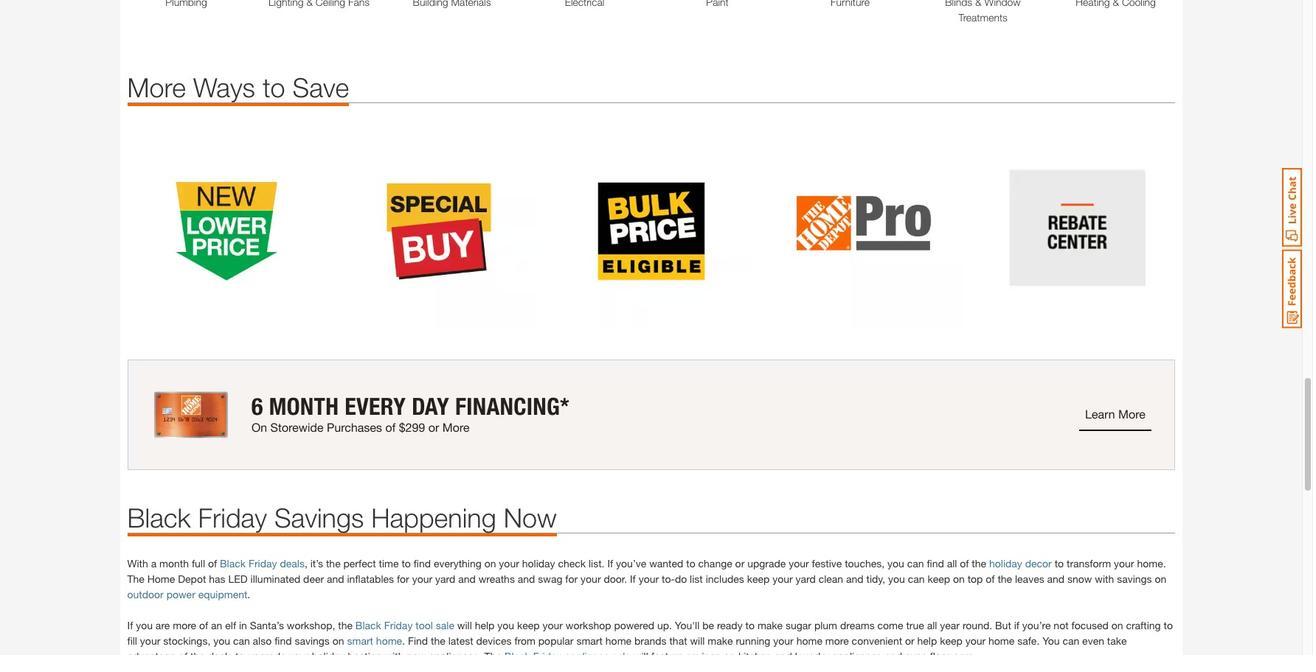Task type: describe. For each thing, give the bounding box(es) containing it.
special buy image
[[340, 133, 538, 331]]

now
[[504, 503, 557, 534]]

the inside . find the latest devices from popular smart home brands that will make running your home more convenient or help keep your home safe. you can even take advantage of the deals to upgrade your holiday hosting with new appliances. the
[[484, 651, 502, 656]]

transform
[[1067, 558, 1111, 570]]

if
[[1014, 620, 1020, 632]]

your left to-
[[639, 573, 659, 586]]

the down sale
[[431, 635, 445, 648]]

wreaths
[[479, 573, 515, 586]]

not
[[1054, 620, 1069, 632]]

&
[[975, 0, 982, 8]]

the down stockings,
[[190, 651, 205, 656]]

festive
[[812, 558, 842, 570]]

power
[[166, 589, 195, 601]]

powered
[[614, 620, 655, 632]]

focused
[[1072, 620, 1109, 632]]

. find the latest devices from popular smart home brands that will make running your home more convenient or help keep your home safe. you can even take advantage of the deals to upgrade your holiday hosting with new appliances. the
[[127, 635, 1127, 656]]

workshop,
[[287, 620, 335, 632]]

1 and from the left
[[327, 573, 344, 586]]

holiday decor link
[[989, 558, 1052, 570]]

on up take
[[1112, 620, 1123, 632]]

0 horizontal spatial black
[[127, 503, 191, 534]]

inflatables
[[347, 573, 394, 586]]

0 horizontal spatial more
[[173, 620, 196, 632]]

be
[[703, 620, 714, 632]]

blinds & window treatments
[[945, 0, 1021, 24]]

1 horizontal spatial all
[[947, 558, 957, 570]]

5 and from the left
[[1047, 573, 1065, 586]]

2 home from the left
[[606, 635, 632, 648]]

1 yard from the left
[[435, 573, 455, 586]]

your up advantage
[[140, 635, 160, 648]]

your up the tool
[[412, 573, 432, 586]]

month
[[159, 558, 189, 570]]

everything
[[434, 558, 482, 570]]

help inside the will help you keep your workshop powered up. you'll be ready to make sugar plum dreams come true all year round. but if you're not focused on crafting to fill your stockings, you can also find savings on
[[475, 620, 495, 632]]

of inside . find the latest devices from popular smart home brands that will make running your home more convenient or help keep your home safe. you can even take advantage of the deals to upgrade your holiday hosting with new appliances. the
[[179, 651, 188, 656]]

you
[[1043, 635, 1060, 648]]

treatments
[[959, 11, 1008, 24]]

list.
[[589, 558, 605, 570]]

your left home.
[[1114, 558, 1134, 570]]

blinds & window treatments link
[[924, 0, 1042, 25]]

can inside . find the latest devices from popular smart home brands that will make running your home more convenient or help keep your home safe. you can even take advantage of the deals to upgrade your holiday hosting with new appliances. the
[[1063, 635, 1080, 648]]

your down if you are more of an elf in santa's workshop, the black friday tool sale
[[289, 651, 309, 656]]

with inside to transform your home. the home depot has led illuminated deer and inflatables for your yard and wreaths and swag for your door. if your to-do list includes keep your yard clean and tidy, you can keep on top of the leaves and snow with savings on outdoor power equipment .
[[1095, 573, 1114, 586]]

led
[[228, 573, 248, 586]]

to inside to transform your home. the home depot has led illuminated deer and inflatables for your yard and wreaths and swag for your door. if your to-do list includes keep your yard clean and tidy, you can keep on top of the leaves and snow with savings on outdoor power equipment .
[[1055, 558, 1064, 570]]

true
[[906, 620, 924, 632]]

home
[[147, 573, 175, 586]]

find
[[408, 635, 428, 648]]

your down sugar
[[773, 635, 794, 648]]

of up top
[[960, 558, 969, 570]]

snow
[[1068, 573, 1092, 586]]

to up list
[[686, 558, 696, 570]]

on up the wreaths
[[485, 558, 496, 570]]

1 horizontal spatial find
[[414, 558, 431, 570]]

has
[[209, 573, 225, 586]]

it's
[[310, 558, 323, 570]]

1 horizontal spatial holiday
[[522, 558, 555, 570]]

do
[[675, 573, 687, 586]]

deer
[[303, 573, 324, 586]]

that
[[670, 635, 687, 648]]

you inside to transform your home. the home depot has led illuminated deer and inflatables for your yard and wreaths and swag for your door. if your to-do list includes keep your yard clean and tidy, you can keep on top of the leaves and snow with savings on outdoor power equipment .
[[888, 573, 905, 586]]

includes
[[706, 573, 744, 586]]

workshop
[[566, 620, 611, 632]]

year
[[940, 620, 960, 632]]

sale
[[436, 620, 454, 632]]

more inside . find the latest devices from popular smart home brands that will make running your home more convenient or help keep your home safe. you can even take advantage of the deals to upgrade your holiday hosting with new appliances. the
[[826, 635, 849, 648]]

on down home.
[[1155, 573, 1167, 586]]

to up running
[[746, 620, 755, 632]]

more ways to save
[[127, 72, 349, 103]]

you left are
[[136, 620, 153, 632]]

touches,
[[845, 558, 885, 570]]

keep left top
[[928, 573, 950, 586]]

1 vertical spatial friday
[[249, 558, 277, 570]]

black friday tool sale link
[[356, 620, 454, 632]]

will help you keep your workshop powered up. you'll be ready to make sugar plum dreams come true all year round. but if you're not focused on crafting to fill your stockings, you can also find savings on
[[127, 620, 1173, 648]]

. inside . find the latest devices from popular smart home brands that will make running your home more convenient or help keep your home safe. you can even take advantage of the deals to upgrade your holiday hosting with new appliances. the
[[402, 635, 405, 648]]

take
[[1107, 635, 1127, 648]]

to transform your home. the home depot has led illuminated deer and inflatables for your yard and wreaths and swag for your door. if your to-do list includes keep your yard clean and tidy, you can keep on top of the leaves and snow with savings on outdoor power equipment .
[[127, 558, 1167, 601]]

decor
[[1025, 558, 1052, 570]]

you right touches, on the right bottom of page
[[888, 558, 904, 570]]

savings
[[274, 503, 364, 534]]

you'll
[[675, 620, 700, 632]]

make for running
[[708, 635, 733, 648]]

come
[[878, 620, 904, 632]]

window
[[985, 0, 1021, 8]]

safe.
[[1018, 635, 1040, 648]]

4 home from the left
[[989, 635, 1015, 648]]

0 vertical spatial if
[[608, 558, 613, 570]]

to left save
[[263, 72, 285, 103]]

even
[[1082, 635, 1105, 648]]

to inside . find the latest devices from popular smart home brands that will make running your home more convenient or help keep your home safe. you can even take advantage of the deals to upgrade your holiday hosting with new appliances. the
[[235, 651, 245, 656]]

plum
[[815, 620, 837, 632]]

your up popular
[[543, 620, 563, 632]]

1 home from the left
[[376, 635, 402, 648]]

change
[[698, 558, 732, 570]]

dreams
[[840, 620, 875, 632]]

more
[[127, 72, 186, 103]]

fill
[[127, 635, 137, 648]]

2 for from the left
[[565, 573, 578, 586]]

of inside to transform your home. the home depot has led illuminated deer and inflatables for your yard and wreaths and swag for your door. if your to-do list includes keep your yard clean and tidy, you can keep on top of the leaves and snow with savings on outdoor power equipment .
[[986, 573, 995, 586]]

keep inside the will help you keep your workshop powered up. you'll be ready to make sugar plum dreams come true all year round. but if you're not focused on crafting to fill your stockings, you can also find savings on
[[517, 620, 540, 632]]

door.
[[604, 573, 627, 586]]

if inside to transform your home. the home depot has led illuminated deer and inflatables for your yard and wreaths and swag for your door. if your to-do list includes keep your yard clean and tidy, you can keep on top of the leaves and snow with savings on outdoor power equipment .
[[630, 573, 636, 586]]

to right time
[[402, 558, 411, 570]]

with inside . find the latest devices from popular smart home brands that will make running your home more convenient or help keep your home safe. you can even take advantage of the deals to upgrade your holiday hosting with new appliances. the
[[385, 651, 404, 656]]

top
[[968, 573, 983, 586]]

home depot pro image
[[765, 133, 963, 331]]

to-
[[662, 573, 675, 586]]

the up top
[[972, 558, 987, 570]]

your down with a month full of black friday deals , it's the perfect time to find everything on your holiday check list. if you've wanted to change or upgrade your festive touches, you can find all of the holiday decor
[[581, 573, 601, 586]]

your up the wreaths
[[499, 558, 519, 570]]

will inside . find the latest devices from popular smart home brands that will make running your home more convenient or help keep your home safe. you can even take advantage of the deals to upgrade your holiday hosting with new appliances. the
[[690, 635, 705, 648]]

2 yard from the left
[[796, 573, 816, 586]]

3 home from the left
[[797, 635, 823, 648]]

smart home
[[347, 635, 402, 648]]

with a month full of black friday deals , it's the perfect time to find everything on your holiday check list. if you've wanted to change or upgrade your festive touches, you can find all of the holiday decor
[[127, 558, 1052, 570]]

clean
[[819, 573, 843, 586]]

will inside the will help you keep your workshop powered up. you'll be ready to make sugar plum dreams come true all year round. but if you're not focused on crafting to fill your stockings, you can also find savings on
[[457, 620, 472, 632]]

elf
[[225, 620, 236, 632]]

full
[[192, 558, 205, 570]]



Task type: locate. For each thing, give the bounding box(es) containing it.
you
[[888, 558, 904, 570], [888, 573, 905, 586], [136, 620, 153, 632], [497, 620, 514, 632], [213, 635, 230, 648]]

and left swag
[[518, 573, 535, 586]]

1 vertical spatial more
[[826, 635, 849, 648]]

your
[[499, 558, 519, 570], [789, 558, 809, 570], [1114, 558, 1134, 570], [412, 573, 432, 586], [581, 573, 601, 586], [639, 573, 659, 586], [773, 573, 793, 586], [543, 620, 563, 632], [140, 635, 160, 648], [773, 635, 794, 648], [966, 635, 986, 648], [289, 651, 309, 656]]

or up the includes
[[735, 558, 745, 570]]

crafting
[[1126, 620, 1161, 632]]

sugar
[[786, 620, 812, 632]]

keep right the includes
[[747, 573, 770, 586]]

1 horizontal spatial more
[[826, 635, 849, 648]]

.
[[247, 589, 250, 601], [402, 635, 405, 648]]

. inside to transform your home. the home depot has led illuminated deer and inflatables for your yard and wreaths and swag for your door. if your to-do list includes keep your yard clean and tidy, you can keep on top of the leaves and snow with savings on outdoor power equipment .
[[247, 589, 250, 601]]

make
[[758, 620, 783, 632], [708, 635, 733, 648]]

0 horizontal spatial for
[[397, 573, 409, 586]]

or inside . find the latest devices from popular smart home brands that will make running your home more convenient or help keep your home safe. you can even take advantage of the deals to upgrade your holiday hosting with new appliances. the
[[905, 635, 915, 648]]

you up devices
[[497, 620, 514, 632]]

on left top
[[953, 573, 965, 586]]

0 vertical spatial .
[[247, 589, 250, 601]]

can inside the will help you keep your workshop powered up. you'll be ready to make sugar plum dreams come true all year round. but if you're not focused on crafting to fill your stockings, you can also find savings on
[[233, 635, 250, 648]]

keep inside . find the latest devices from popular smart home brands that will make running your home more convenient or help keep your home safe. you can even take advantage of the deals to upgrade your holiday hosting with new appliances. the
[[940, 635, 963, 648]]

will down you'll
[[690, 635, 705, 648]]

advantage
[[127, 651, 176, 656]]

if up fill
[[127, 620, 133, 632]]

check
[[558, 558, 586, 570]]

for down time
[[397, 573, 409, 586]]

1 vertical spatial the
[[484, 651, 502, 656]]

convenient
[[852, 635, 902, 648]]

0 horizontal spatial help
[[475, 620, 495, 632]]

1 horizontal spatial smart
[[577, 635, 603, 648]]

deals up "illuminated"
[[280, 558, 305, 570]]

more up stockings,
[[173, 620, 196, 632]]

on down the workshop,
[[333, 635, 344, 648]]

the down the holiday decor link
[[998, 573, 1012, 586]]

0 vertical spatial with
[[1095, 573, 1114, 586]]

latest
[[448, 635, 473, 648]]

and down everything
[[458, 573, 476, 586]]

the inside to transform your home. the home depot has led illuminated deer and inflatables for your yard and wreaths and swag for your door. if your to-do list includes keep your yard clean and tidy, you can keep on top of the leaves and snow with savings on outdoor power equipment .
[[127, 573, 145, 586]]

0 vertical spatial make
[[758, 620, 783, 632]]

4 and from the left
[[846, 573, 864, 586]]

0 vertical spatial will
[[457, 620, 472, 632]]

savings inside to transform your home. the home depot has led illuminated deer and inflatables for your yard and wreaths and swag for your door. if your to-do list includes keep your yard clean and tidy, you can keep on top of the leaves and snow with savings on outdoor power equipment .
[[1117, 573, 1152, 586]]

hosting
[[348, 651, 382, 656]]

you're
[[1023, 620, 1051, 632]]

0 vertical spatial friday
[[198, 503, 267, 534]]

find down if you are more of an elf in santa's workshop, the black friday tool sale
[[275, 635, 292, 648]]

1 horizontal spatial the
[[484, 651, 502, 656]]

to right decor
[[1055, 558, 1064, 570]]

1 horizontal spatial with
[[1095, 573, 1114, 586]]

and right 'deer'
[[327, 573, 344, 586]]

more down plum
[[826, 635, 849, 648]]

deals inside . find the latest devices from popular smart home brands that will make running your home more convenient or help keep your home safe. you can even take advantage of the deals to upgrade your holiday hosting with new appliances. the
[[208, 651, 233, 656]]

0 horizontal spatial deals
[[208, 651, 233, 656]]

black friday savings happening now
[[127, 503, 557, 534]]

1 vertical spatial black
[[220, 558, 246, 570]]

rebate center image
[[977, 133, 1175, 331]]

1 vertical spatial or
[[905, 635, 915, 648]]

happening
[[371, 503, 496, 534]]

tool
[[416, 620, 433, 632]]

in
[[239, 620, 247, 632]]

0 vertical spatial deals
[[280, 558, 305, 570]]

black friday deals link
[[220, 558, 305, 570]]

0 vertical spatial help
[[475, 620, 495, 632]]

0 vertical spatial the
[[127, 573, 145, 586]]

with down transform
[[1095, 573, 1114, 586]]

save
[[293, 72, 349, 103]]

0 horizontal spatial all
[[927, 620, 937, 632]]

all inside the will help you keep your workshop powered up. you'll be ready to make sugar plum dreams come true all year round. but if you're not focused on crafting to fill your stockings, you can also find savings on
[[927, 620, 937, 632]]

3 and from the left
[[518, 573, 535, 586]]

0 horizontal spatial smart
[[347, 635, 373, 648]]

all right true
[[927, 620, 937, 632]]

0 horizontal spatial make
[[708, 635, 733, 648]]

ways
[[193, 72, 255, 103]]

,
[[305, 558, 308, 570]]

smart inside . find the latest devices from popular smart home brands that will make running your home more convenient or help keep your home safe. you can even take advantage of the deals to upgrade your holiday hosting with new appliances. the
[[577, 635, 603, 648]]

help up devices
[[475, 620, 495, 632]]

1 vertical spatial upgrade
[[247, 651, 286, 656]]

2 horizontal spatial if
[[630, 573, 636, 586]]

0 horizontal spatial yard
[[435, 573, 455, 586]]

0 vertical spatial black
[[127, 503, 191, 534]]

2 horizontal spatial holiday
[[989, 558, 1023, 570]]

home down sugar
[[797, 635, 823, 648]]

2 smart from the left
[[577, 635, 603, 648]]

of down stockings,
[[179, 651, 188, 656]]

can right "tidy,"
[[908, 573, 925, 586]]

make up running
[[758, 620, 783, 632]]

help inside . find the latest devices from popular smart home brands that will make running your home more convenient or help keep your home safe. you can even take advantage of the deals to upgrade your holiday hosting with new appliances. the
[[918, 635, 937, 648]]

1 smart from the left
[[347, 635, 373, 648]]

all
[[947, 558, 957, 570], [927, 620, 937, 632]]

outdoor
[[127, 589, 164, 601]]

your left festive at the bottom
[[789, 558, 809, 570]]

2 vertical spatial if
[[127, 620, 133, 632]]

0 horizontal spatial find
[[275, 635, 292, 648]]

you've
[[616, 558, 647, 570]]

holiday up swag
[[522, 558, 555, 570]]

0 vertical spatial savings
[[1117, 573, 1152, 586]]

1 horizontal spatial savings
[[1117, 573, 1152, 586]]

2 horizontal spatial find
[[927, 558, 944, 570]]

brands
[[635, 635, 667, 648]]

on
[[485, 558, 496, 570], [953, 573, 965, 586], [1155, 573, 1167, 586], [1112, 620, 1123, 632], [333, 635, 344, 648]]

1 vertical spatial help
[[918, 635, 937, 648]]

2 vertical spatial black
[[356, 620, 381, 632]]

black up a
[[127, 503, 191, 534]]

0 horizontal spatial or
[[735, 558, 745, 570]]

1 vertical spatial will
[[690, 635, 705, 648]]

help down true
[[918, 635, 937, 648]]

friday up find
[[384, 620, 413, 632]]

swag
[[538, 573, 563, 586]]

yard down everything
[[435, 573, 455, 586]]

find inside the will help you keep your workshop powered up. you'll be ready to make sugar plum dreams come true all year round. but if you're not focused on crafting to fill your stockings, you can also find savings on
[[275, 635, 292, 648]]

home
[[376, 635, 402, 648], [606, 635, 632, 648], [797, 635, 823, 648], [989, 635, 1015, 648]]

make inside . find the latest devices from popular smart home brands that will make running your home more convenient or help keep your home safe. you can even take advantage of the deals to upgrade your holiday hosting with new appliances. the
[[708, 635, 733, 648]]

upgrade down also
[[247, 651, 286, 656]]

upgrade
[[748, 558, 786, 570], [247, 651, 286, 656]]

all up 'year'
[[947, 558, 957, 570]]

1 horizontal spatial for
[[565, 573, 578, 586]]

6 month every day financing* on storewide purchases of $299 or more. learn more image
[[127, 360, 1175, 471]]

1 horizontal spatial or
[[905, 635, 915, 648]]

make down ready
[[708, 635, 733, 648]]

round.
[[963, 620, 992, 632]]

tidy,
[[867, 573, 886, 586]]

feedback link image
[[1282, 249, 1302, 329]]

keep up from
[[517, 620, 540, 632]]

keep
[[747, 573, 770, 586], [928, 573, 950, 586], [517, 620, 540, 632], [940, 635, 963, 648]]

smart home link
[[347, 635, 402, 648]]

1 horizontal spatial help
[[918, 635, 937, 648]]

deals down an
[[208, 651, 233, 656]]

from
[[515, 635, 536, 648]]

1 vertical spatial all
[[927, 620, 937, 632]]

blinds
[[945, 0, 973, 8]]

you down an
[[213, 635, 230, 648]]

and down decor
[[1047, 573, 1065, 586]]

holiday inside . find the latest devices from popular smart home brands that will make running your home more convenient or help keep your home safe. you can even take advantage of the deals to upgrade your holiday hosting with new appliances. the
[[312, 651, 345, 656]]

an
[[211, 620, 222, 632]]

1 vertical spatial make
[[708, 635, 733, 648]]

of left an
[[199, 620, 208, 632]]

to down in
[[235, 651, 245, 656]]

with left new
[[385, 651, 404, 656]]

keep down 'year'
[[940, 635, 963, 648]]

. down led
[[247, 589, 250, 601]]

1 horizontal spatial if
[[608, 558, 613, 570]]

1 horizontal spatial yard
[[796, 573, 816, 586]]

1 vertical spatial deals
[[208, 651, 233, 656]]

1 vertical spatial with
[[385, 651, 404, 656]]

the
[[326, 558, 341, 570], [972, 558, 987, 570], [998, 573, 1012, 586], [338, 620, 353, 632], [431, 635, 445, 648], [190, 651, 205, 656]]

friday
[[198, 503, 267, 534], [249, 558, 277, 570], [384, 620, 413, 632]]

black
[[127, 503, 191, 534], [220, 558, 246, 570], [356, 620, 381, 632]]

2 horizontal spatial black
[[356, 620, 381, 632]]

0 horizontal spatial .
[[247, 589, 250, 601]]

bulk price image
[[552, 133, 750, 331]]

1 horizontal spatial deals
[[280, 558, 305, 570]]

list
[[690, 573, 703, 586]]

find up 'year'
[[927, 558, 944, 570]]

home down black friday tool sale link
[[376, 635, 402, 648]]

smart up hosting at bottom left
[[347, 635, 373, 648]]

for
[[397, 573, 409, 586], [565, 573, 578, 586]]

savings down home.
[[1117, 573, 1152, 586]]

0 vertical spatial more
[[173, 620, 196, 632]]

if you are more of an elf in santa's workshop, the black friday tool sale
[[127, 620, 454, 632]]

are
[[156, 620, 170, 632]]

your down 'round.'
[[966, 635, 986, 648]]

illuminated
[[251, 573, 300, 586]]

equipment
[[198, 589, 247, 601]]

1 horizontal spatial make
[[758, 620, 783, 632]]

savings inside the will help you keep your workshop powered up. you'll be ready to make sugar plum dreams come true all year round. but if you're not focused on crafting to fill your stockings, you can also find savings on
[[295, 635, 330, 648]]

holiday up 'leaves'
[[989, 558, 1023, 570]]

the down with
[[127, 573, 145, 586]]

black up smart home at the left bottom of page
[[356, 620, 381, 632]]

if down you've
[[630, 573, 636, 586]]

leaves
[[1015, 573, 1045, 586]]

of right top
[[986, 573, 995, 586]]

savings down the workshop,
[[295, 635, 330, 648]]

make for sugar
[[758, 620, 783, 632]]

ready
[[717, 620, 743, 632]]

the right the it's
[[326, 558, 341, 570]]

0 vertical spatial upgrade
[[748, 558, 786, 570]]

a
[[151, 558, 157, 570]]

make inside the will help you keep your workshop powered up. you'll be ready to make sugar plum dreams come true all year round. but if you're not focused on crafting to fill your stockings, you can also find savings on
[[758, 620, 783, 632]]

find right time
[[414, 558, 431, 570]]

the
[[127, 573, 145, 586], [484, 651, 502, 656]]

can inside to transform your home. the home depot has led illuminated deer and inflatables for your yard and wreaths and swag for your door. if your to-do list includes keep your yard clean and tidy, you can keep on top of the leaves and snow with savings on outdoor power equipment .
[[908, 573, 925, 586]]

can right touches, on the right bottom of page
[[907, 558, 924, 570]]

wanted
[[649, 558, 683, 570]]

up.
[[657, 620, 672, 632]]

0 horizontal spatial upgrade
[[247, 651, 286, 656]]

your left clean
[[773, 573, 793, 586]]

1 for from the left
[[397, 573, 409, 586]]

1 horizontal spatial .
[[402, 635, 405, 648]]

friday up "black friday deals" link at the bottom left of page
[[198, 503, 267, 534]]

home down powered
[[606, 635, 632, 648]]

can down the not
[[1063, 635, 1080, 648]]

depot
[[178, 573, 206, 586]]

perfect
[[343, 558, 376, 570]]

also
[[253, 635, 272, 648]]

if right the list.
[[608, 558, 613, 570]]

new
[[407, 651, 426, 656]]

the up smart home at the left bottom of page
[[338, 620, 353, 632]]

with
[[127, 558, 148, 570]]

the inside to transform your home. the home depot has led illuminated deer and inflatables for your yard and wreaths and swag for your door. if your to-do list includes keep your yard clean and tidy, you can keep on top of the leaves and snow with savings on outdoor power equipment .
[[998, 573, 1012, 586]]

savings
[[1117, 573, 1152, 586], [295, 635, 330, 648]]

0 horizontal spatial the
[[127, 573, 145, 586]]

0 horizontal spatial will
[[457, 620, 472, 632]]

1 vertical spatial if
[[630, 573, 636, 586]]

smart
[[347, 635, 373, 648], [577, 635, 603, 648]]

of right full
[[208, 558, 217, 570]]

santa's
[[250, 620, 284, 632]]

will up latest
[[457, 620, 472, 632]]

1 horizontal spatial black
[[220, 558, 246, 570]]

2 and from the left
[[458, 573, 476, 586]]

home.
[[1137, 558, 1166, 570]]

black up led
[[220, 558, 246, 570]]

can down in
[[233, 635, 250, 648]]

or down true
[[905, 635, 915, 648]]

stockings,
[[163, 635, 211, 648]]

devices
[[476, 635, 512, 648]]

you right "tidy,"
[[888, 573, 905, 586]]

0 horizontal spatial savings
[[295, 635, 330, 648]]

1 vertical spatial savings
[[295, 635, 330, 648]]

outdoor power equipment link
[[127, 589, 247, 601]]

0 vertical spatial all
[[947, 558, 957, 570]]

and
[[327, 573, 344, 586], [458, 573, 476, 586], [518, 573, 535, 586], [846, 573, 864, 586], [1047, 573, 1065, 586]]

2 vertical spatial friday
[[384, 620, 413, 632]]

. left find
[[402, 635, 405, 648]]

holiday down the workshop,
[[312, 651, 345, 656]]

friday up "illuminated"
[[249, 558, 277, 570]]

and down touches, on the right bottom of page
[[846, 573, 864, 586]]

time
[[379, 558, 399, 570]]

new lower price image
[[127, 133, 325, 331]]

running
[[736, 635, 771, 648]]

live chat image
[[1282, 168, 1302, 247]]

1 vertical spatial .
[[402, 635, 405, 648]]

0 horizontal spatial with
[[385, 651, 404, 656]]

will
[[457, 620, 472, 632], [690, 635, 705, 648]]

home down 'but'
[[989, 635, 1015, 648]]

1 horizontal spatial will
[[690, 635, 705, 648]]

to right 'crafting'
[[1164, 620, 1173, 632]]

appliances.
[[429, 651, 482, 656]]

0 horizontal spatial if
[[127, 620, 133, 632]]

upgrade inside . find the latest devices from popular smart home brands that will make running your home more convenient or help keep your home safe. you can even take advantage of the deals to upgrade your holiday hosting with new appliances. the
[[247, 651, 286, 656]]

0 horizontal spatial holiday
[[312, 651, 345, 656]]

yard left clean
[[796, 573, 816, 586]]

0 vertical spatial or
[[735, 558, 745, 570]]

smart down workshop
[[577, 635, 603, 648]]

upgrade right change
[[748, 558, 786, 570]]

1 horizontal spatial upgrade
[[748, 558, 786, 570]]

for down check
[[565, 573, 578, 586]]



Task type: vqa. For each thing, say whether or not it's contained in the screenshot.
upgrade to the right
yes



